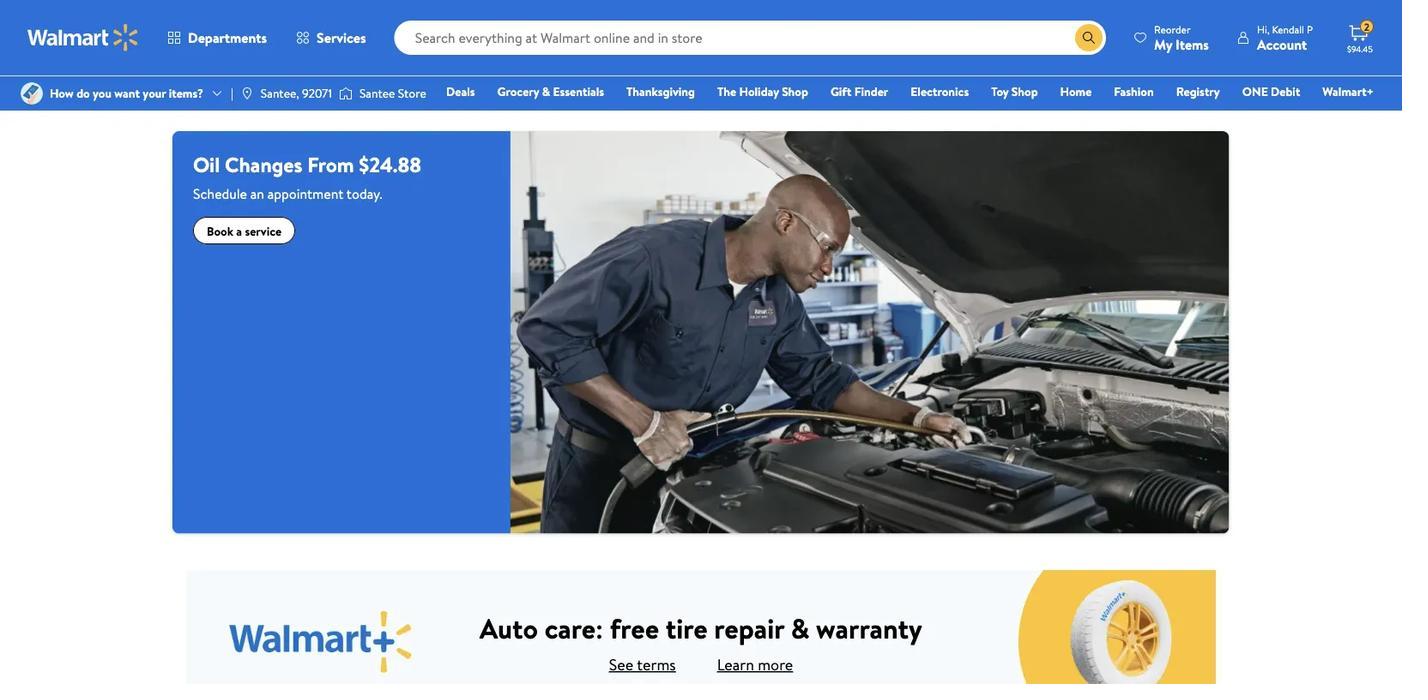 Task type: vqa. For each thing, say whether or not it's contained in the screenshot.
left flip
no



Task type: locate. For each thing, give the bounding box(es) containing it.
92071
[[302, 85, 332, 102]]

grocery & essentials link
[[490, 82, 612, 101]]

debit
[[1271, 83, 1300, 100]]

repair
[[714, 610, 784, 648]]

 image for santee, 92071
[[240, 87, 254, 100]]

items?
[[169, 85, 203, 102]]

your
[[143, 85, 166, 102]]

1 horizontal spatial &
[[791, 610, 810, 648]]

1 shop from the left
[[782, 83, 808, 100]]

0 horizontal spatial &
[[542, 83, 550, 100]]

 image left how
[[21, 82, 43, 105]]

essentials
[[553, 83, 604, 100]]

see terms link
[[609, 655, 676, 676]]

 image right |
[[240, 87, 254, 100]]

Walmart Site-Wide search field
[[394, 21, 1106, 55]]

deals link
[[439, 82, 483, 101]]

walmart+
[[1323, 83, 1374, 100]]

the
[[717, 83, 736, 100]]

toy shop link
[[983, 82, 1046, 101]]

appointment
[[268, 184, 343, 203]]

schedule
[[193, 184, 247, 203]]

0 vertical spatial &
[[542, 83, 550, 100]]

finder
[[854, 83, 888, 100]]

shop right 'holiday'
[[782, 83, 808, 100]]

see terms
[[609, 655, 676, 676]]

&
[[542, 83, 550, 100], [791, 610, 810, 648]]

services
[[317, 28, 366, 47]]

today.
[[347, 184, 382, 203]]

oil
[[193, 150, 220, 179]]

tire
[[666, 610, 708, 648]]

how do you want your items?
[[50, 85, 203, 102]]

my
[[1154, 35, 1172, 54]]

gift finder
[[831, 83, 888, 100]]

2 horizontal spatial  image
[[339, 85, 353, 102]]

services button
[[282, 17, 381, 58]]

an
[[250, 184, 264, 203]]

home
[[1060, 83, 1092, 100]]

1 horizontal spatial  image
[[240, 87, 254, 100]]

search icon image
[[1082, 31, 1096, 45]]

electronics link
[[903, 82, 977, 101]]

changes
[[225, 150, 302, 179]]

warranty
[[816, 610, 922, 648]]

santee, 92071
[[261, 85, 332, 102]]

santee,
[[261, 85, 299, 102]]

2 shop from the left
[[1012, 83, 1038, 100]]

from
[[307, 150, 354, 179]]

shop
[[782, 83, 808, 100], [1012, 83, 1038, 100]]

grocery
[[497, 83, 539, 100]]

 image
[[21, 82, 43, 105], [339, 85, 353, 102], [240, 87, 254, 100]]

1 vertical spatial &
[[791, 610, 810, 648]]

how
[[50, 85, 74, 102]]

fashion
[[1114, 83, 1154, 100]]

 image right 92071
[[339, 85, 353, 102]]

0 horizontal spatial shop
[[782, 83, 808, 100]]

& up more
[[791, 610, 810, 648]]

learn more link
[[717, 655, 793, 676]]

do
[[77, 85, 90, 102]]

terms
[[637, 655, 676, 676]]

book
[[207, 222, 233, 239]]

see
[[609, 655, 633, 676]]

shop right the 'toy' on the top of the page
[[1012, 83, 1038, 100]]

2
[[1364, 19, 1370, 34]]

one debit link
[[1235, 82, 1308, 101]]

santee
[[359, 85, 395, 102]]

registry
[[1176, 83, 1220, 100]]

$94.45
[[1347, 43, 1373, 54]]

1 horizontal spatial shop
[[1012, 83, 1038, 100]]

& right grocery
[[542, 83, 550, 100]]

hi,
[[1257, 22, 1270, 36]]

holiday
[[739, 83, 779, 100]]

gift
[[831, 83, 852, 100]]

0 horizontal spatial  image
[[21, 82, 43, 105]]

account
[[1257, 35, 1307, 54]]

learn more
[[717, 655, 793, 676]]

deals
[[446, 83, 475, 100]]

one
[[1242, 83, 1268, 100]]



Task type: describe. For each thing, give the bounding box(es) containing it.
hi, kendall p account
[[1257, 22, 1313, 54]]

departments
[[188, 28, 267, 47]]

the holiday shop
[[717, 83, 808, 100]]

a
[[236, 222, 242, 239]]

store
[[398, 85, 426, 102]]

walmart+ link
[[1315, 82, 1381, 101]]

$24.88
[[359, 150, 421, 179]]

gift finder link
[[823, 82, 896, 101]]

thanksgiving link
[[619, 82, 703, 101]]

thanksgiving
[[626, 83, 695, 100]]

reorder my items
[[1154, 22, 1209, 54]]

electronics
[[911, 83, 969, 100]]

toy shop
[[991, 83, 1038, 100]]

items
[[1176, 35, 1209, 54]]

more
[[758, 655, 793, 676]]

shop inside "link"
[[782, 83, 808, 100]]

p
[[1307, 22, 1313, 36]]

home link
[[1053, 82, 1099, 101]]

book a service
[[207, 222, 282, 239]]

oil changes from $24.88 schedule an appointment today.
[[193, 150, 421, 203]]

registry link
[[1168, 82, 1228, 101]]

reorder
[[1154, 22, 1191, 36]]

Search search field
[[394, 21, 1106, 55]]

auto care: free tire repair & warranty
[[480, 610, 922, 648]]

free tire repair & warranty image
[[186, 569, 1216, 685]]

you
[[93, 85, 111, 102]]

grocery & essentials
[[497, 83, 604, 100]]

one debit
[[1242, 83, 1300, 100]]

walmart image
[[27, 24, 139, 51]]

toy
[[991, 83, 1009, 100]]

fashion link
[[1106, 82, 1162, 101]]

free
[[610, 610, 659, 648]]

kendall
[[1272, 22, 1304, 36]]

book a service link
[[193, 217, 295, 245]]

want
[[114, 85, 140, 102]]

the holiday shop link
[[710, 82, 816, 101]]

auto
[[480, 610, 538, 648]]

|
[[231, 85, 233, 102]]

care:
[[545, 610, 603, 648]]

 image for santee store
[[339, 85, 353, 102]]

santee store
[[359, 85, 426, 102]]

service
[[245, 222, 282, 239]]

 image for how do you want your items?
[[21, 82, 43, 105]]

learn
[[717, 655, 754, 676]]

departments button
[[153, 17, 282, 58]]



